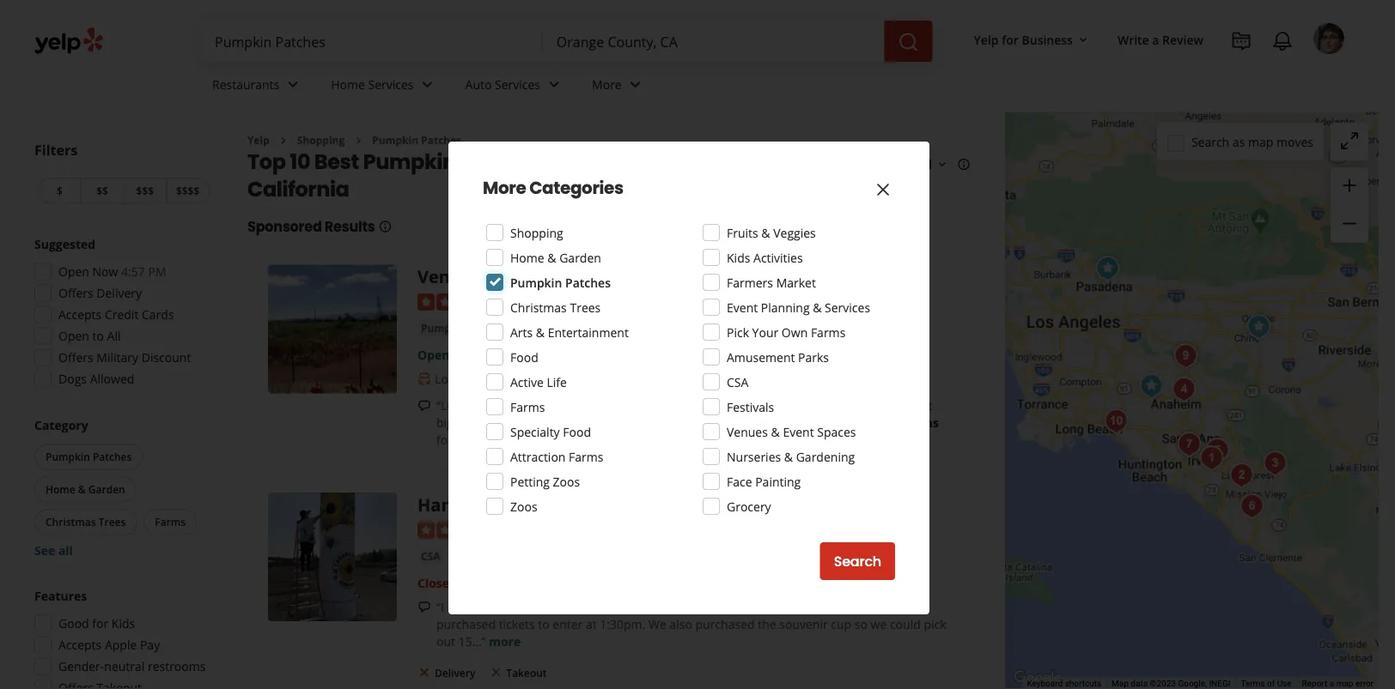 Task type: describe. For each thing, give the bounding box(es) containing it.
also
[[670, 616, 692, 632]]

categories
[[529, 176, 623, 200]]

auto services link
[[451, 62, 578, 112]]

active life
[[510, 374, 567, 390]]

orange
[[601, 147, 679, 176]]

1 horizontal spatial venegas family farms image
[[1242, 310, 1276, 344]]

operated
[[529, 371, 580, 387]]

$$$$ button
[[166, 178, 210, 204]]

error
[[1356, 679, 1374, 689]]

features
[[34, 588, 87, 605]]

csa inside button
[[421, 549, 440, 563]]

0 horizontal spatial zoos
[[510, 499, 537, 515]]

christmas trees inside more categories dialog
[[510, 299, 601, 316]]

4.9
[[517, 293, 534, 310]]

activities
[[753, 250, 803, 266]]

10
[[290, 147, 310, 176]]

group containing category
[[31, 417, 213, 560]]

business
[[1022, 31, 1073, 48]]

venues & event spaces
[[727, 424, 856, 440]]

& right planning
[[813, 299, 822, 316]]

until inside the "i never knew this existed until recently! my husband and i came on saturday and purchased tickets to enter at 1:30pm. we also purchased the souvenir cup so we could pick out 15…"
[[582, 599, 607, 615]]

reviews)
[[558, 293, 604, 310]]

was
[[614, 397, 635, 414]]

report a map error link
[[1302, 679, 1374, 689]]

terms of use link
[[1241, 679, 1292, 689]]

1 vertical spatial event
[[783, 424, 814, 440]]

zoom in image
[[1339, 175, 1360, 196]]

venegas family farms image
[[1242, 310, 1276, 344]]

16 info v2 image
[[957, 158, 971, 172]]

0 horizontal spatial food
[[510, 349, 538, 366]]

1 vertical spatial pumpkin city's pumpkin farm image
[[1258, 447, 1292, 481]]

yelp for business
[[974, 31, 1073, 48]]

i
[[758, 599, 762, 615]]

7 years in business
[[619, 371, 725, 387]]

patches inside more categories dialog
[[565, 274, 611, 291]]

to inside group
[[92, 328, 104, 344]]

4.9 link
[[517, 292, 534, 310]]

farmakis farms image
[[1235, 490, 1269, 524]]

home services link
[[317, 62, 451, 112]]

inegi
[[1209, 679, 1231, 689]]

write a review link
[[1111, 24, 1210, 55]]

1 vertical spatial delivery
[[435, 666, 475, 681]]

suggested
[[34, 236, 96, 253]]

pumpkin down category
[[46, 450, 90, 464]]

venegas
[[418, 265, 489, 289]]

too
[[871, 397, 890, 414]]

photo
[[555, 415, 588, 431]]

1 vertical spatial food
[[563, 424, 591, 440]]

on
[[798, 599, 813, 615]]

pumpkin city's pumpkin farm image
[[1225, 459, 1259, 493]]

credit
[[105, 307, 139, 323]]

& right arts
[[536, 324, 545, 341]]

0 horizontal spatial kids
[[112, 616, 135, 632]]

venegas family farms
[[418, 265, 608, 289]]

for inside button
[[1002, 31, 1019, 48]]

map for moves
[[1248, 134, 1273, 150]]

16 close v2 image for takeout
[[489, 666, 503, 680]]

24 chevron down v2 image for restaurants
[[283, 74, 303, 95]]

knew
[[482, 599, 512, 615]]

face
[[727, 474, 752, 490]]

market
[[776, 274, 816, 291]]

pumpkins were reasonably priced! 6 pumpkins for $36.…" more
[[436, 415, 939, 448]]

services for home services
[[368, 76, 414, 92]]

7
[[619, 371, 626, 387]]

farms down photo
[[569, 449, 603, 465]]

we
[[871, 616, 887, 632]]

offers for offers delivery
[[58, 285, 93, 302]]

16 chevron right v2 image for shopping
[[276, 134, 290, 148]]

dogs allowed
[[58, 371, 134, 387]]

9:00
[[481, 347, 505, 363]]

16 info v2 image
[[378, 220, 392, 234]]

hana
[[418, 493, 463, 517]]

offers delivery
[[58, 285, 142, 302]]

services for auto services
[[495, 76, 540, 92]]

more for more
[[592, 76, 622, 92]]

face painting
[[727, 474, 801, 490]]

0 vertical spatial this
[[496, 397, 516, 414]]

terms
[[1241, 679, 1265, 689]]

military
[[96, 350, 138, 366]]

garden inside more categories dialog
[[559, 250, 601, 266]]

6
[[869, 415, 876, 431]]

1 horizontal spatial and
[[734, 599, 755, 615]]

not
[[848, 397, 868, 414]]

fruits
[[727, 225, 758, 241]]

16 speech v2 image for "i never knew this existed until recently! my husband and i came on saturday and purchased tickets to enter at 1:30pm. we also purchased the souvenir cup so we could pick out 15…"
[[418, 601, 431, 615]]

specialty
[[510, 424, 560, 440]]

restaurants link
[[198, 62, 317, 112]]

own
[[782, 324, 808, 341]]

1 purchased from the left
[[436, 616, 496, 632]]

16 chevron right v2 image for pumpkin patches
[[352, 134, 365, 148]]

pick
[[727, 324, 749, 341]]

services inside more categories dialog
[[825, 299, 870, 316]]

0 vertical spatial more link
[[496, 432, 528, 448]]

gender-
[[58, 659, 104, 675]]

yelp for yelp for business
[[974, 31, 999, 48]]

search for search
[[834, 552, 881, 572]]

all
[[107, 328, 121, 344]]

for inside was free entry. the kids had a great time. not too big but big enough for a few photo opps and the
[[502, 415, 519, 431]]

& up (92
[[547, 250, 556, 266]]

county,
[[683, 147, 764, 176]]

0 horizontal spatial pumpkin city's pumpkin farm image
[[1167, 373, 1201, 407]]

petting zoos
[[510, 474, 580, 490]]

pumpkin patches down home services link in the top left of the page
[[372, 133, 462, 147]]

patches down home services link in the top left of the page
[[421, 133, 462, 147]]

a left few
[[522, 415, 528, 431]]

16 locally owned v2 image
[[418, 372, 431, 386]]

and inside was free entry. the kids had a great time. not too big but big enough for a few photo opps and the
[[622, 415, 644, 431]]

pumpkin patches down 4.9 star rating image
[[421, 321, 510, 335]]

pick
[[924, 616, 946, 632]]

1 vertical spatial pumpkin patches link
[[418, 320, 514, 337]]

expand map image
[[1339, 130, 1360, 151]]

keyboard shortcuts
[[1027, 679, 1101, 689]]

see
[[34, 543, 55, 559]]

0 vertical spatial big
[[893, 397, 910, 414]]

farms down "active"
[[510, 399, 545, 415]]

farms inside button
[[155, 515, 186, 530]]

& right owned
[[517, 371, 526, 387]]

locally owned & operated
[[435, 371, 580, 387]]

1 horizontal spatial pumpkin patches button
[[418, 320, 514, 337]]

christmas inside christmas trees button
[[46, 515, 96, 530]]

trees inside button
[[99, 515, 126, 530]]

notifications image
[[1272, 31, 1293, 52]]

cup
[[831, 616, 851, 632]]

california
[[247, 175, 349, 204]]

0 horizontal spatial delivery
[[96, 285, 142, 302]]

$ button
[[38, 178, 81, 204]]

the
[[700, 397, 721, 414]]

farms up parks
[[811, 324, 846, 341]]

csa inside more categories dialog
[[727, 374, 749, 390]]

4.5 star rating image
[[418, 522, 510, 539]]

restrooms
[[148, 659, 206, 675]]

good
[[58, 616, 89, 632]]

more inside pumpkins were reasonably priced! 6 pumpkins for $36.…" more
[[496, 432, 528, 448]]

family
[[493, 265, 550, 289]]

open to all
[[58, 328, 121, 344]]

entertainment
[[548, 324, 629, 341]]

buena park pumpkin patch image
[[1134, 369, 1169, 404]]

good for kids
[[58, 616, 135, 632]]

1:30pm.
[[600, 616, 645, 632]]

few
[[532, 415, 552, 431]]

sponsored
[[247, 217, 322, 237]]

free
[[639, 397, 661, 414]]

0 horizontal spatial pumpkin patches button
[[34, 445, 143, 470]]

©2023
[[1150, 679, 1176, 689]]

specialty food
[[510, 424, 591, 440]]

2 horizontal spatial and
[[869, 599, 890, 615]]

amusement
[[727, 349, 795, 366]]

0 vertical spatial shopping
[[297, 133, 345, 147]]

business categories element
[[198, 62, 1344, 112]]

patches up 9:00
[[470, 321, 510, 335]]

kids inside more categories dialog
[[727, 250, 750, 266]]

existed
[[538, 599, 579, 615]]

in
[[662, 371, 672, 387]]

my
[[661, 599, 678, 615]]

pumpkin inside more categories dialog
[[510, 274, 562, 291]]

by
[[513, 493, 533, 517]]



Task type: locate. For each thing, give the bounding box(es) containing it.
1 horizontal spatial csa
[[727, 374, 749, 390]]

home & garden up christmas trees button
[[46, 483, 125, 497]]

trees down the home & garden button
[[99, 515, 126, 530]]

2 horizontal spatial home
[[510, 250, 544, 266]]

more inside dialog
[[483, 176, 526, 200]]

zoos up "tanaka"
[[553, 474, 580, 490]]

1 horizontal spatial home & garden
[[510, 250, 601, 266]]

1 vertical spatial home
[[510, 250, 544, 266]]

0 vertical spatial csa
[[727, 374, 749, 390]]

1 horizontal spatial map
[[1336, 679, 1353, 689]]

24 chevron down v2 image for home services
[[417, 74, 438, 95]]

was free entry. the kids had a great time. not too big but big enough for a few photo opps and the
[[436, 397, 932, 431]]

more
[[496, 432, 528, 448], [489, 633, 521, 650]]

pumpkin down home services link in the top left of the page
[[372, 133, 418, 147]]

neutral
[[104, 659, 145, 675]]

1 accepts from the top
[[58, 307, 102, 323]]

1 vertical spatial map
[[1336, 679, 1353, 689]]

1 16 chevron right v2 image from the left
[[276, 134, 290, 148]]

16 speech v2 image for "love that this
[[418, 399, 431, 413]]

home & garden
[[510, 250, 601, 266], [46, 483, 125, 497]]

and down was
[[622, 415, 644, 431]]

2 horizontal spatial services
[[825, 299, 870, 316]]

big
[[893, 397, 910, 414], [436, 415, 453, 431]]

dogs
[[58, 371, 87, 387]]

24 chevron down v2 image inside restaurants link
[[283, 74, 303, 95]]

0 horizontal spatial and
[[622, 415, 644, 431]]

souvenir
[[779, 616, 828, 632]]

until up locally
[[453, 347, 478, 363]]

big right too
[[893, 397, 910, 414]]

1 horizontal spatial 16 close v2 image
[[489, 666, 503, 680]]

0 horizontal spatial search
[[834, 552, 881, 572]]

accepts up gender-
[[58, 637, 102, 654]]

csa up kids
[[727, 374, 749, 390]]

0 horizontal spatial 24 chevron down v2 image
[[544, 74, 564, 95]]

auto
[[465, 76, 492, 92]]

shopping up family
[[510, 225, 563, 241]]

tanaka farms image
[[1195, 442, 1229, 476]]

now
[[92, 264, 118, 280]]

takeout
[[506, 666, 547, 681]]

1 vertical spatial shopping
[[510, 225, 563, 241]]

open for open to all
[[58, 328, 89, 344]]

projects image
[[1231, 31, 1252, 52]]

0 horizontal spatial garden
[[88, 483, 125, 497]]

home inside more categories dialog
[[510, 250, 544, 266]]

farmers market
[[727, 274, 816, 291]]

home up shopping link
[[331, 76, 365, 92]]

1 horizontal spatial 24 chevron down v2 image
[[625, 74, 646, 95]]

0 horizontal spatial pm
[[148, 264, 166, 280]]

csa
[[727, 374, 749, 390], [421, 549, 440, 563]]

1 horizontal spatial the
[[758, 616, 776, 632]]

open down suggested
[[58, 264, 89, 280]]

kids
[[727, 250, 750, 266], [112, 616, 135, 632]]

garden up christmas trees button
[[88, 483, 125, 497]]

24 chevron down v2 image inside home services link
[[417, 74, 438, 95]]

delivery down out at the left
[[435, 666, 475, 681]]

1 horizontal spatial home
[[331, 76, 365, 92]]

christmas trees down the home & garden button
[[46, 515, 126, 530]]

recently!
[[610, 599, 658, 615]]

map right as at right
[[1248, 134, 1273, 150]]

1 vertical spatial big
[[436, 415, 453, 431]]

a right report
[[1330, 679, 1334, 689]]

but
[[913, 397, 932, 414]]

farms
[[555, 265, 608, 289], [811, 324, 846, 341], [510, 399, 545, 415], [569, 449, 603, 465], [605, 493, 658, 517], [155, 515, 186, 530]]

csa up closed
[[421, 549, 440, 563]]

home inside business categories 'element'
[[331, 76, 365, 92]]

None search field
[[201, 21, 936, 62]]

pumpkin city's pumpkin farm image up the original manassero farms market icon
[[1167, 373, 1201, 407]]

0 horizontal spatial pumpkins
[[668, 415, 728, 431]]

more down tickets
[[489, 633, 521, 650]]

1 vertical spatial more
[[489, 633, 521, 650]]

pumpkin patches button up the home & garden button
[[34, 445, 143, 470]]

attraction farms
[[510, 449, 603, 465]]

pumpkin patches button down 4.9 star rating image
[[418, 320, 514, 337]]

farms up 'reviews)'
[[555, 265, 608, 289]]

google,
[[1178, 679, 1207, 689]]

home & garden up (92
[[510, 250, 601, 266]]

1 horizontal spatial trees
[[570, 299, 601, 316]]

hana field by tanaka farms image
[[1172, 428, 1207, 462], [1172, 428, 1207, 462], [268, 493, 397, 622]]

venues
[[727, 424, 768, 440]]

accepts up open to all
[[58, 307, 102, 323]]

1 horizontal spatial food
[[563, 424, 591, 440]]

event planning & services
[[727, 299, 870, 316]]

event
[[727, 299, 758, 316], [783, 424, 814, 440]]

0 vertical spatial christmas trees
[[510, 299, 601, 316]]

1 horizontal spatial pumpkins
[[879, 415, 939, 431]]

24 chevron down v2 image inside more link
[[625, 74, 646, 95]]

accepts credit cards
[[58, 307, 174, 323]]

& up christmas trees button
[[78, 483, 86, 497]]

yelp left business
[[974, 31, 999, 48]]

0 vertical spatial event
[[727, 299, 758, 316]]

farms right "tanaka"
[[605, 493, 658, 517]]

0 vertical spatial pumpkin patches link
[[372, 133, 462, 147]]

1 horizontal spatial yelp
[[974, 31, 999, 48]]

farms button
[[144, 510, 197, 536]]

1 horizontal spatial pumpkin city's pumpkin farm image
[[1258, 447, 1292, 481]]

2 16 speech v2 image from the top
[[418, 601, 431, 615]]

search left as at right
[[1191, 134, 1229, 150]]

this right 'that'
[[496, 397, 516, 414]]

patches up 'reviews)'
[[565, 274, 611, 291]]

purchased down husband
[[695, 616, 755, 632]]

1 offers from the top
[[58, 285, 93, 302]]

accepts for accepts apple pay
[[58, 637, 102, 654]]

home & garden button
[[34, 477, 136, 503]]

1 vertical spatial trees
[[99, 515, 126, 530]]

amusement parks
[[727, 349, 829, 366]]

24 chevron down v2 image inside auto services link
[[544, 74, 564, 95]]

16 chevron right v2 image right yelp link
[[276, 134, 290, 148]]

16 speech v2 image
[[418, 399, 431, 413], [418, 601, 431, 615]]

$$$$
[[176, 184, 200, 198]]

open now 4:57 pm
[[58, 264, 166, 280]]

0 vertical spatial home & garden
[[510, 250, 601, 266]]

the inside was free entry. the kids had a great time. not too big but big enough for a few photo opps and the
[[647, 415, 665, 431]]

accepts
[[58, 307, 102, 323], [58, 637, 102, 654]]

1 24 chevron down v2 image from the left
[[544, 74, 564, 95]]

0 vertical spatial garden
[[559, 250, 601, 266]]

1 horizontal spatial delivery
[[435, 666, 475, 681]]

patches inside top 10 best pumpkin patches near orange county, california
[[460, 147, 543, 176]]

1 vertical spatial more
[[483, 176, 526, 200]]

0 vertical spatial delivery
[[96, 285, 142, 302]]

0 horizontal spatial shopping
[[297, 133, 345, 147]]

16 chevron right v2 image
[[276, 134, 290, 148], [352, 134, 365, 148]]

zoos
[[553, 474, 580, 490], [510, 499, 537, 515]]

1 vertical spatial pumpkin patches button
[[34, 445, 143, 470]]

sponsored results
[[247, 217, 375, 237]]

24 chevron down v2 image
[[283, 74, 303, 95], [417, 74, 438, 95]]

offers
[[58, 285, 93, 302], [58, 350, 93, 366]]

more inside business categories 'element'
[[592, 76, 622, 92]]

user actions element
[[960, 21, 1368, 127]]

purchased down never
[[436, 616, 496, 632]]

pumpkin down 4.9 star rating image
[[421, 321, 467, 335]]

0 vertical spatial trees
[[570, 299, 601, 316]]

yelp for yelp link
[[247, 133, 270, 147]]

1 vertical spatial christmas
[[46, 515, 96, 530]]

0 vertical spatial pumpkin city's pumpkin farm image
[[1167, 373, 1201, 407]]

this inside the "i never knew this existed until recently! my husband and i came on saturday and purchased tickets to enter at 1:30pm. we also purchased the souvenir cup so we could pick out 15…"
[[515, 599, 535, 615]]

info icon image
[[730, 371, 743, 385], [730, 371, 743, 385]]

pumpkin up '4.9' link
[[510, 274, 562, 291]]

1 24 chevron down v2 image from the left
[[283, 74, 303, 95]]

0 vertical spatial 16 speech v2 image
[[418, 399, 431, 413]]

1 16 speech v2 image from the top
[[418, 399, 431, 413]]

years
[[629, 371, 659, 387]]

category
[[34, 418, 88, 434]]

open left all
[[58, 328, 89, 344]]

pumpkin
[[519, 397, 573, 414]]

farmers
[[727, 274, 773, 291]]

16 chevron down v2 image
[[1076, 33, 1090, 47]]

group
[[1331, 168, 1368, 243], [29, 236, 213, 393], [31, 417, 213, 560], [29, 588, 213, 690]]

pumpkin patches link down home services link in the top left of the page
[[372, 133, 462, 147]]

0 vertical spatial to
[[92, 328, 104, 344]]

24 chevron down v2 image
[[544, 74, 564, 95], [625, 74, 646, 95]]

apple
[[105, 637, 137, 654]]

24 chevron down v2 image right restaurants
[[283, 74, 303, 95]]

pumpkin inside top 10 best pumpkin patches near orange county, california
[[363, 147, 456, 176]]

garden up 'reviews)'
[[559, 250, 601, 266]]

pumpkin patches up (92 reviews) 'link'
[[510, 274, 611, 291]]

map
[[1248, 134, 1273, 150], [1336, 679, 1353, 689]]

24 chevron down v2 image left the auto
[[417, 74, 438, 95]]

0 horizontal spatial the
[[647, 415, 665, 431]]

search up saturday
[[834, 552, 881, 572]]

more categories dialog
[[0, 0, 1395, 690]]

time.
[[816, 397, 844, 414]]

the original manassero farms market image
[[1201, 434, 1235, 468]]

top 10 best pumpkin patches near orange county, california
[[247, 147, 764, 204]]

entry.
[[664, 397, 697, 414]]

0 horizontal spatial yelp
[[247, 133, 270, 147]]

kids up apple
[[112, 616, 135, 632]]

christmas up arts
[[510, 299, 567, 316]]

enchanted country pumpkins & christmas trees image
[[1169, 339, 1203, 374], [1169, 339, 1203, 374]]

delivery up credit
[[96, 285, 142, 302]]

the
[[647, 415, 665, 431], [758, 616, 776, 632]]

accepts for accepts credit cards
[[58, 307, 102, 323]]

1 16 close v2 image from the left
[[418, 666, 431, 680]]

1 vertical spatial pm
[[508, 347, 526, 363]]

0 vertical spatial christmas
[[510, 299, 567, 316]]

group containing suggested
[[29, 236, 213, 393]]

2 vertical spatial open
[[418, 347, 450, 363]]

0 horizontal spatial venegas family farms image
[[268, 265, 397, 394]]

food left opps
[[563, 424, 591, 440]]

map for error
[[1336, 679, 1353, 689]]

open
[[58, 264, 89, 280], [58, 328, 89, 344], [418, 347, 450, 363]]

spaces
[[817, 424, 856, 440]]

event up nurseries & gardening
[[783, 424, 814, 440]]

painting
[[755, 474, 801, 490]]

home & garden inside button
[[46, 483, 125, 497]]

1 pumpkins from the left
[[668, 415, 728, 431]]

0 vertical spatial more
[[496, 432, 528, 448]]

until up the at
[[582, 599, 607, 615]]

veggies
[[773, 225, 816, 241]]

1 horizontal spatial christmas
[[510, 299, 567, 316]]

24 chevron down v2 image for auto services
[[544, 74, 564, 95]]

1 vertical spatial 16 speech v2 image
[[418, 601, 431, 615]]

0 vertical spatial pm
[[148, 264, 166, 280]]

shopping link
[[297, 133, 345, 147]]

nurseries
[[727, 449, 781, 465]]

0 horizontal spatial map
[[1248, 134, 1273, 150]]

2 purchased from the left
[[695, 616, 755, 632]]

for
[[1002, 31, 1019, 48], [502, 415, 519, 431], [436, 432, 453, 448], [92, 616, 108, 632]]

2 offers from the top
[[58, 350, 93, 366]]

0 vertical spatial until
[[453, 347, 478, 363]]

& down venues & event spaces
[[784, 449, 793, 465]]

pasadena pumpkin patch image
[[1091, 252, 1125, 286]]

to down existed
[[538, 616, 550, 632]]

24 chevron down v2 image for more
[[625, 74, 646, 95]]

big down "love
[[436, 415, 453, 431]]

pm down arts
[[508, 347, 526, 363]]

offers for offers military discount
[[58, 350, 93, 366]]

pm for open until 9:00 pm
[[508, 347, 526, 363]]

pay
[[140, 637, 160, 654]]

owned
[[476, 371, 514, 387]]

2 24 chevron down v2 image from the left
[[417, 74, 438, 95]]

pumpkin city's pumpkin farm image
[[1167, 373, 1201, 407], [1258, 447, 1292, 481]]

"i
[[436, 599, 444, 615]]

festivals
[[727, 399, 774, 415]]

yelp left 10
[[247, 133, 270, 147]]

attraction
[[510, 449, 566, 465]]

0 horizontal spatial big
[[436, 415, 453, 431]]

for left $36.…"
[[436, 432, 453, 448]]

15…"
[[458, 633, 486, 650]]

& right fruits
[[761, 225, 770, 241]]

zoom out image
[[1339, 213, 1360, 234]]

accepts apple pay
[[58, 637, 160, 654]]

2 pumpkins from the left
[[879, 415, 939, 431]]

pumpkin patches inside more categories dialog
[[510, 274, 611, 291]]

0 horizontal spatial christmas trees
[[46, 515, 126, 530]]

1 vertical spatial kids
[[112, 616, 135, 632]]

never
[[447, 599, 479, 615]]

more for more categories
[[483, 176, 526, 200]]

search
[[1191, 134, 1229, 150], [834, 552, 881, 572]]

the down the i
[[758, 616, 776, 632]]

map region
[[890, 7, 1395, 690]]

trees inside more categories dialog
[[570, 299, 601, 316]]

0 vertical spatial yelp
[[974, 31, 999, 48]]

purchased
[[436, 616, 496, 632], [695, 616, 755, 632]]

yelp inside button
[[974, 31, 999, 48]]

more left categories
[[483, 176, 526, 200]]

group containing features
[[29, 588, 213, 690]]

0 horizontal spatial until
[[453, 347, 478, 363]]

of
[[1267, 679, 1275, 689]]

had
[[749, 397, 771, 414]]

pa's pumpkin patch image
[[1099, 405, 1134, 439]]

christmas inside more categories dialog
[[510, 299, 567, 316]]

patches up more categories
[[460, 147, 543, 176]]

for up accepts apple pay
[[92, 616, 108, 632]]

1 horizontal spatial garden
[[559, 250, 601, 266]]

pumpkins down the
[[668, 415, 728, 431]]

pumpkin up 16 info v2 icon
[[363, 147, 456, 176]]

home for home services link in the top left of the page
[[331, 76, 365, 92]]

pumpkin city's pumpkin farm image up farmakis farms icon
[[1258, 447, 1292, 481]]

pm inside group
[[148, 264, 166, 280]]

0 vertical spatial map
[[1248, 134, 1273, 150]]

google image
[[1009, 667, 1066, 690]]

garden
[[559, 250, 601, 266], [88, 483, 125, 497]]

enough
[[457, 415, 499, 431]]

more link up attraction
[[496, 432, 528, 448]]

garden inside button
[[88, 483, 125, 497]]

home
[[331, 76, 365, 92], [510, 250, 544, 266], [46, 483, 75, 497]]

for inside pumpkins were reasonably priced! 6 pumpkins for $36.…" more
[[436, 432, 453, 448]]

1 horizontal spatial purchased
[[695, 616, 755, 632]]

the inside the "i never knew this existed until recently! my husband and i came on saturday and purchased tickets to enter at 1:30pm. we also purchased the souvenir cup so we could pick out 15…"
[[758, 616, 776, 632]]

1 vertical spatial to
[[538, 616, 550, 632]]

2 24 chevron down v2 image from the left
[[625, 74, 646, 95]]

home up christmas trees button
[[46, 483, 75, 497]]

search image
[[898, 32, 919, 52]]

open for open now 4:57 pm
[[58, 264, 89, 280]]

pumpkin
[[372, 133, 418, 147], [363, 147, 456, 176], [510, 274, 562, 291], [421, 321, 467, 335], [46, 450, 90, 464]]

16 close v2 image
[[418, 666, 431, 680], [489, 666, 503, 680]]

& inside button
[[78, 483, 86, 497]]

1 vertical spatial csa
[[421, 549, 440, 563]]

kids down fruits
[[727, 250, 750, 266]]

venegas family farms image
[[268, 265, 397, 394], [1242, 310, 1276, 344]]

event up pick
[[727, 299, 758, 316]]

venegas family farms link
[[418, 265, 608, 289]]

0 horizontal spatial purchased
[[436, 616, 496, 632]]

fruits & veggies
[[727, 225, 816, 241]]

home & garden inside more categories dialog
[[510, 250, 601, 266]]

business
[[675, 371, 725, 387]]

1 vertical spatial offers
[[58, 350, 93, 366]]

home inside button
[[46, 483, 75, 497]]

to inside the "i never knew this existed until recently! my husband and i came on saturday and purchased tickets to enter at 1:30pm. we also purchased the souvenir cup so we could pick out 15…"
[[538, 616, 550, 632]]

$$$ button
[[123, 178, 166, 204]]

trees up entertainment
[[570, 299, 601, 316]]

pumpkin patches up the home & garden button
[[46, 450, 132, 464]]

4.9 star rating image
[[418, 294, 510, 311]]

review
[[1162, 31, 1204, 48]]

more up attraction
[[496, 432, 528, 448]]

0 vertical spatial search
[[1191, 134, 1229, 150]]

24 chevron down v2 image right the auto services
[[544, 74, 564, 95]]

0 vertical spatial pumpkin patches button
[[418, 320, 514, 337]]

16 close v2 image for delivery
[[418, 666, 431, 680]]

map left error
[[1336, 679, 1353, 689]]

1 horizontal spatial zoos
[[553, 474, 580, 490]]

0 vertical spatial open
[[58, 264, 89, 280]]

christmas trees inside button
[[46, 515, 126, 530]]

shopping inside more categories dialog
[[510, 225, 563, 241]]

pumpkin patches link
[[372, 133, 462, 147], [418, 320, 514, 337]]

1 horizontal spatial 24 chevron down v2 image
[[417, 74, 438, 95]]

1 vertical spatial home & garden
[[46, 483, 125, 497]]

1 vertical spatial until
[[582, 599, 607, 615]]

(92 reviews)
[[538, 293, 604, 310]]

to left all
[[92, 328, 104, 344]]

1 vertical spatial yelp
[[247, 133, 270, 147]]

0 vertical spatial accepts
[[58, 307, 102, 323]]

2 16 close v2 image from the left
[[489, 666, 503, 680]]

2 vertical spatial home
[[46, 483, 75, 497]]

food up "active"
[[510, 349, 538, 366]]

hana field by tanaka farms
[[418, 493, 658, 517]]

open for open until 9:00 pm
[[418, 347, 450, 363]]

& right venues
[[771, 424, 780, 440]]

0 horizontal spatial csa
[[421, 549, 440, 563]]

came
[[765, 599, 795, 615]]

until
[[453, 347, 478, 363], [582, 599, 607, 615]]

search inside 'button'
[[834, 552, 881, 572]]

$
[[57, 184, 63, 198]]

pm for open now 4:57 pm
[[148, 264, 166, 280]]

patches up the home & garden button
[[93, 450, 132, 464]]

tickets
[[499, 616, 535, 632]]

2 accepts from the top
[[58, 637, 102, 654]]

1 horizontal spatial 16 chevron right v2 image
[[352, 134, 365, 148]]

1 vertical spatial more link
[[489, 633, 521, 650]]

allowed
[[90, 371, 134, 387]]

2 16 chevron right v2 image from the left
[[352, 134, 365, 148]]

and up we
[[869, 599, 890, 615]]

0 vertical spatial zoos
[[553, 474, 580, 490]]

0 horizontal spatial 16 close v2 image
[[418, 666, 431, 680]]

search for search as map moves
[[1191, 134, 1229, 150]]

0 horizontal spatial event
[[727, 299, 758, 316]]

christmas up all
[[46, 515, 96, 530]]

16 chevron right v2 image right shopping link
[[352, 134, 365, 148]]

home up '4.9' link
[[510, 250, 544, 266]]

home for the home & garden button
[[46, 483, 75, 497]]

1 horizontal spatial until
[[582, 599, 607, 615]]

more link down tickets
[[489, 633, 521, 650]]

24 chevron down v2 image up orange
[[625, 74, 646, 95]]

pm right 4:57
[[148, 264, 166, 280]]

1 horizontal spatial pm
[[508, 347, 526, 363]]

the down free
[[647, 415, 665, 431]]

1 vertical spatial open
[[58, 328, 89, 344]]

1 vertical spatial search
[[834, 552, 881, 572]]

0 vertical spatial the
[[647, 415, 665, 431]]

1 horizontal spatial big
[[893, 397, 910, 414]]

keyboard shortcuts button
[[1027, 678, 1101, 690]]

zoos down the petting
[[510, 499, 537, 515]]

1 vertical spatial this
[[515, 599, 535, 615]]

pumpkin patches link down 4.9 star rating image
[[418, 320, 514, 337]]

grocery
[[727, 499, 771, 515]]

close image
[[873, 180, 893, 200]]

priced!
[[827, 415, 866, 431]]

and left the i
[[734, 599, 755, 615]]

map
[[1112, 679, 1129, 689]]

a right write
[[1152, 31, 1159, 48]]

this up tickets
[[515, 599, 535, 615]]

for down "love that this pumpkin
[[502, 415, 519, 431]]

a right had
[[774, 397, 781, 414]]



Task type: vqa. For each thing, say whether or not it's contained in the screenshot.
also
yes



